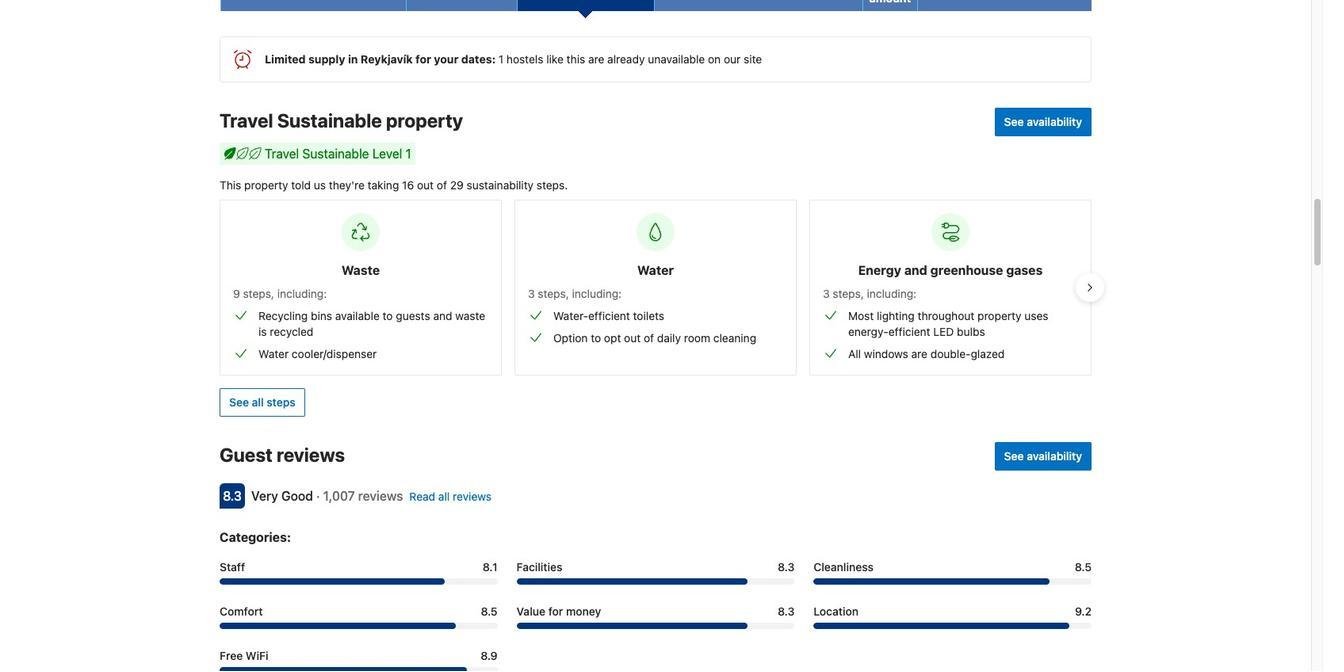 Task type: vqa. For each thing, say whether or not it's contained in the screenshot.
the topmost the efficient
yes



Task type: locate. For each thing, give the bounding box(es) containing it.
1 vertical spatial and
[[433, 309, 452, 323]]

0 horizontal spatial efficient
[[588, 309, 630, 323]]

2 horizontal spatial steps,
[[833, 287, 864, 301]]

good
[[281, 489, 313, 504]]

0 horizontal spatial property
[[244, 179, 288, 192]]

1 3 steps, including: from the left
[[528, 287, 622, 301]]

for
[[416, 53, 431, 66], [548, 605, 563, 619]]

water
[[637, 263, 674, 278], [258, 347, 289, 361]]

0 horizontal spatial and
[[433, 309, 452, 323]]

steps, for waste
[[243, 287, 274, 301]]

8.5 left value
[[481, 605, 498, 619]]

guest reviews
[[220, 444, 345, 466]]

including: for waste
[[277, 287, 327, 301]]

see all steps button
[[220, 389, 305, 417]]

property up level
[[386, 110, 463, 132]]

including:
[[277, 287, 327, 301], [572, 287, 622, 301], [867, 287, 917, 301]]

for left your
[[416, 53, 431, 66]]

for right value
[[548, 605, 563, 619]]

0 horizontal spatial of
[[437, 179, 447, 192]]

1 horizontal spatial efficient
[[889, 325, 930, 339]]

property left told
[[244, 179, 288, 192]]

0 vertical spatial are
[[588, 53, 604, 66]]

0 vertical spatial and
[[904, 263, 927, 278]]

efficient up "opt"
[[588, 309, 630, 323]]

water for water cooler/dispenser
[[258, 347, 289, 361]]

3 steps, including: for energy and greenhouse gases
[[823, 287, 917, 301]]

comfort 8.5 meter
[[220, 623, 498, 630]]

1 see availability from the top
[[1004, 115, 1082, 129]]

cleaning
[[713, 332, 756, 345]]

are right this
[[588, 53, 604, 66]]

and right energy
[[904, 263, 927, 278]]

8.5 up 9.2
[[1075, 561, 1092, 574]]

reviews right 1,007
[[358, 489, 403, 504]]

of left 29
[[437, 179, 447, 192]]

greenhouse
[[930, 263, 1003, 278]]

0 vertical spatial 8.5
[[1075, 561, 1092, 574]]

energy
[[858, 263, 901, 278]]

0 vertical spatial travel
[[220, 110, 273, 132]]

1 vertical spatial water
[[258, 347, 289, 361]]

1 horizontal spatial 8.5
[[1075, 561, 1092, 574]]

led
[[933, 325, 954, 339]]

1 horizontal spatial out
[[624, 332, 641, 345]]

1 vertical spatial travel
[[265, 147, 299, 161]]

0 vertical spatial 1
[[498, 53, 503, 66]]

are
[[588, 53, 604, 66], [911, 347, 928, 361]]

3 steps, from the left
[[833, 287, 864, 301]]

read
[[409, 490, 435, 504]]

including: up recycling
[[277, 287, 327, 301]]

hostels
[[506, 53, 543, 66]]

0 horizontal spatial 8.5
[[481, 605, 498, 619]]

out right 16
[[417, 179, 434, 192]]

8.3 left very
[[223, 489, 242, 504]]

see availability button
[[995, 108, 1092, 137], [995, 443, 1092, 471]]

2 see availability from the top
[[1004, 450, 1082, 463]]

staff
[[220, 561, 245, 574]]

0 vertical spatial availability
[[1027, 115, 1082, 129]]

1 including: from the left
[[277, 287, 327, 301]]

water down is
[[258, 347, 289, 361]]

sustainable for property
[[277, 110, 382, 132]]

3 steps, including:
[[528, 287, 622, 301], [823, 287, 917, 301]]

0 horizontal spatial for
[[416, 53, 431, 66]]

8.5
[[1075, 561, 1092, 574], [481, 605, 498, 619]]

including: for energy and greenhouse gases
[[867, 287, 917, 301]]

see availability for guest reviews
[[1004, 450, 1082, 463]]

1 vertical spatial see availability
[[1004, 450, 1082, 463]]

0 vertical spatial sustainable
[[277, 110, 382, 132]]

supply
[[308, 53, 345, 66]]

0 vertical spatial all
[[252, 396, 264, 409]]

steps, up water-
[[538, 287, 569, 301]]

1 vertical spatial are
[[911, 347, 928, 361]]

1 horizontal spatial of
[[644, 332, 654, 345]]

8.5 for comfort
[[481, 605, 498, 619]]

3 for water
[[528, 287, 535, 301]]

1 right level
[[406, 147, 411, 161]]

1
[[498, 53, 503, 66], [406, 147, 411, 161]]

see all steps
[[229, 396, 295, 409]]

1 vertical spatial see availability button
[[995, 443, 1092, 471]]

2 horizontal spatial including:
[[867, 287, 917, 301]]

see availability
[[1004, 115, 1082, 129], [1004, 450, 1082, 463]]

limited supply in reykjavík for your dates: 1 hostels like this are already unavailable on our site
[[265, 53, 762, 66]]

property up bulbs
[[978, 309, 1022, 323]]

3 steps, including: up water-
[[528, 287, 622, 301]]

1 steps, from the left
[[243, 287, 274, 301]]

property
[[386, 110, 463, 132], [244, 179, 288, 192], [978, 309, 1022, 323]]

1 vertical spatial out
[[624, 332, 641, 345]]

availability for travel sustainable property
[[1027, 115, 1082, 129]]

water for water
[[637, 263, 674, 278]]

3 including: from the left
[[867, 287, 917, 301]]

1 vertical spatial sustainable
[[302, 147, 369, 161]]

1 horizontal spatial including:
[[572, 287, 622, 301]]

2 vertical spatial see
[[1004, 450, 1024, 463]]

all left steps
[[252, 396, 264, 409]]

of
[[437, 179, 447, 192], [644, 332, 654, 345]]

2 3 from the left
[[823, 287, 830, 301]]

2 vertical spatial property
[[978, 309, 1022, 323]]

us
[[314, 179, 326, 192]]

1 vertical spatial efficient
[[889, 325, 930, 339]]

0 vertical spatial see availability button
[[995, 108, 1092, 137]]

1 vertical spatial all
[[438, 490, 450, 504]]

of left daily
[[644, 332, 654, 345]]

sustainable
[[277, 110, 382, 132], [302, 147, 369, 161]]

2 including: from the left
[[572, 287, 622, 301]]

steps, up most at the right top
[[833, 287, 864, 301]]

available
[[335, 309, 380, 323]]

3 for energy and greenhouse gases
[[823, 287, 830, 301]]

1 vertical spatial of
[[644, 332, 654, 345]]

steps, for energy and greenhouse gases
[[833, 287, 864, 301]]

energy and greenhouse gases
[[858, 263, 1043, 278]]

8.3 for value for money
[[778, 605, 795, 619]]

unavailable
[[648, 53, 705, 66]]

option
[[553, 332, 588, 345]]

0 horizontal spatial 3 steps, including:
[[528, 287, 622, 301]]

1 availability from the top
[[1027, 115, 1082, 129]]

travel up this
[[220, 110, 273, 132]]

1 vertical spatial 8.3
[[778, 561, 795, 574]]

3 steps, including: up most at the right top
[[823, 287, 917, 301]]

0 horizontal spatial steps,
[[243, 287, 274, 301]]

0 horizontal spatial to
[[383, 309, 393, 323]]

1 horizontal spatial are
[[911, 347, 928, 361]]

daily
[[657, 332, 681, 345]]

and inside recycling bins available to guests and waste is recycled
[[433, 309, 452, 323]]

efficient
[[588, 309, 630, 323], [889, 325, 930, 339]]

1 vertical spatial availability
[[1027, 450, 1082, 463]]

8.3 for facilities
[[778, 561, 795, 574]]

out
[[417, 179, 434, 192], [624, 332, 641, 345]]

to left "opt"
[[591, 332, 601, 345]]

0 horizontal spatial all
[[252, 396, 264, 409]]

energy-
[[848, 325, 889, 339]]

this property told us they're taking 16 out of 29 sustainability steps.
[[220, 179, 568, 192]]

cleanliness
[[814, 561, 874, 574]]

3
[[528, 287, 535, 301], [823, 287, 830, 301]]

1 horizontal spatial 3 steps, including:
[[823, 287, 917, 301]]

2 horizontal spatial property
[[978, 309, 1022, 323]]

double-
[[931, 347, 971, 361]]

1 horizontal spatial 1
[[498, 53, 503, 66]]

2 availability from the top
[[1027, 450, 1082, 463]]

1 3 from the left
[[528, 287, 535, 301]]

water-
[[553, 309, 588, 323]]

8.3
[[223, 489, 242, 504], [778, 561, 795, 574], [778, 605, 795, 619]]

waste
[[342, 263, 380, 278]]

8.3 left location
[[778, 605, 795, 619]]

0 horizontal spatial out
[[417, 179, 434, 192]]

free wifi
[[220, 649, 268, 663]]

option to opt out of daily room cleaning
[[553, 332, 756, 345]]

1 horizontal spatial to
[[591, 332, 601, 345]]

travel
[[220, 110, 273, 132], [265, 147, 299, 161]]

all for read
[[438, 490, 450, 504]]

sustainable up travel sustainable level 1 on the top of page
[[277, 110, 382, 132]]

2 steps, from the left
[[538, 287, 569, 301]]

0 vertical spatial water
[[637, 263, 674, 278]]

0 vertical spatial see availability
[[1004, 115, 1082, 129]]

to inside recycling bins available to guests and waste is recycled
[[383, 309, 393, 323]]

1 right the dates:
[[498, 53, 503, 66]]

1 vertical spatial see
[[229, 396, 249, 409]]

1 horizontal spatial steps,
[[538, 287, 569, 301]]

taking
[[368, 179, 399, 192]]

efficient down the "lighting"
[[889, 325, 930, 339]]

16
[[402, 179, 414, 192]]

·
[[316, 489, 320, 504]]

8.3 left cleanliness
[[778, 561, 795, 574]]

1 vertical spatial for
[[548, 605, 563, 619]]

2 vertical spatial 8.3
[[778, 605, 795, 619]]

water up toilets
[[637, 263, 674, 278]]

bulbs
[[957, 325, 985, 339]]

0 vertical spatial of
[[437, 179, 447, 192]]

out right "opt"
[[624, 332, 641, 345]]

reviews up ·
[[277, 444, 345, 466]]

steps
[[267, 396, 295, 409]]

1 vertical spatial 1
[[406, 147, 411, 161]]

is
[[258, 325, 267, 339]]

steps, right 9
[[243, 287, 274, 301]]

sustainable up they're
[[302, 147, 369, 161]]

value
[[517, 605, 545, 619]]

1 horizontal spatial property
[[386, 110, 463, 132]]

very good · 1,007 reviews
[[251, 489, 403, 504]]

value for money 8.3 meter
[[517, 623, 795, 630]]

scored 8.3 element
[[220, 484, 245, 509]]

reviews right read
[[453, 490, 492, 504]]

0 horizontal spatial 3
[[528, 287, 535, 301]]

0 horizontal spatial including:
[[277, 287, 327, 301]]

to left guests
[[383, 309, 393, 323]]

all right read
[[438, 490, 450, 504]]

and
[[904, 263, 927, 278], [433, 309, 452, 323]]

including: up water-efficient toilets at the top of the page
[[572, 287, 622, 301]]

0 vertical spatial 8.3
[[223, 489, 242, 504]]

travel up told
[[265, 147, 299, 161]]

0 vertical spatial to
[[383, 309, 393, 323]]

all inside button
[[252, 396, 264, 409]]

carousel region
[[207, 194, 1104, 382]]

guests
[[396, 309, 430, 323]]

9 steps, including:
[[233, 287, 327, 301]]

dates:
[[461, 53, 496, 66]]

and left waste
[[433, 309, 452, 323]]

recycling
[[258, 309, 308, 323]]

0 vertical spatial see
[[1004, 115, 1024, 129]]

travel sustainable level 1
[[265, 147, 411, 161]]

1 see availability button from the top
[[995, 108, 1092, 137]]

free wifi 8.9 meter
[[220, 668, 498, 671]]

2 3 steps, including: from the left
[[823, 287, 917, 301]]

1 horizontal spatial 3
[[823, 287, 830, 301]]

9.2
[[1075, 605, 1092, 619]]

1 horizontal spatial water
[[637, 263, 674, 278]]

are left double-
[[911, 347, 928, 361]]

steps,
[[243, 287, 274, 301], [538, 287, 569, 301], [833, 287, 864, 301]]

2 see availability button from the top
[[995, 443, 1092, 471]]

availability
[[1027, 115, 1082, 129], [1027, 450, 1082, 463]]

including: up the "lighting"
[[867, 287, 917, 301]]

water cooler/dispenser
[[258, 347, 377, 361]]

including: for water
[[572, 287, 622, 301]]

see for travel sustainable property
[[1004, 115, 1024, 129]]

1 horizontal spatial all
[[438, 490, 450, 504]]

sustainability
[[467, 179, 534, 192]]

0 horizontal spatial water
[[258, 347, 289, 361]]

1 vertical spatial 8.5
[[481, 605, 498, 619]]



Task type: describe. For each thing, give the bounding box(es) containing it.
1,007
[[323, 489, 355, 504]]

windows
[[864, 347, 908, 361]]

water-efficient toilets
[[553, 309, 664, 323]]

this
[[220, 179, 241, 192]]

told
[[291, 179, 311, 192]]

see for guest reviews
[[1004, 450, 1024, 463]]

most lighting throughout property uses energy-efficient led bulbs
[[848, 309, 1048, 339]]

facilities
[[517, 561, 563, 574]]

0 vertical spatial for
[[416, 53, 431, 66]]

wifi
[[246, 649, 268, 663]]

all for see
[[252, 396, 264, 409]]

gases
[[1006, 263, 1043, 278]]

level
[[372, 147, 402, 161]]

availability for guest reviews
[[1027, 450, 1082, 463]]

0 horizontal spatial are
[[588, 53, 604, 66]]

site
[[744, 53, 762, 66]]

see availability for travel sustainable property
[[1004, 115, 1082, 129]]

location 9.2 meter
[[814, 623, 1092, 630]]

see availability button for travel sustainable property
[[995, 108, 1092, 137]]

most
[[848, 309, 874, 323]]

of inside carousel region
[[644, 332, 654, 345]]

guest reviews element
[[220, 443, 988, 468]]

travel sustainable property
[[220, 110, 463, 132]]

0 horizontal spatial 1
[[406, 147, 411, 161]]

1 horizontal spatial and
[[904, 263, 927, 278]]

value for money
[[517, 605, 601, 619]]

free
[[220, 649, 243, 663]]

all windows are double-glazed
[[848, 347, 1005, 361]]

recycling bins available to guests and waste is recycled
[[258, 309, 485, 339]]

already
[[607, 53, 645, 66]]

reykjavík
[[361, 53, 413, 66]]

8.9
[[481, 649, 498, 663]]

rated very good element
[[251, 489, 313, 504]]

3 steps, including: for water
[[528, 287, 622, 301]]

categories:
[[220, 531, 291, 545]]

29
[[450, 179, 464, 192]]

1 horizontal spatial reviews
[[358, 489, 403, 504]]

they're
[[329, 179, 365, 192]]

property inside "most lighting throughout property uses energy-efficient led bulbs"
[[978, 309, 1022, 323]]

lighting
[[877, 309, 915, 323]]

see availability button for guest reviews
[[995, 443, 1092, 471]]

out inside carousel region
[[624, 332, 641, 345]]

uses
[[1025, 309, 1048, 323]]

read all reviews
[[409, 490, 492, 504]]

limited
[[265, 53, 306, 66]]

recycled
[[270, 325, 313, 339]]

cooler/dispenser
[[292, 347, 377, 361]]

steps, for water
[[538, 287, 569, 301]]

0 vertical spatial out
[[417, 179, 434, 192]]

staff 8.1 meter
[[220, 579, 498, 585]]

very
[[251, 489, 278, 504]]

travel for travel sustainable level 1
[[265, 147, 299, 161]]

1 horizontal spatial for
[[548, 605, 563, 619]]

2 horizontal spatial reviews
[[453, 490, 492, 504]]

on
[[708, 53, 721, 66]]

cleanliness 8.5 meter
[[814, 579, 1092, 585]]

0 horizontal spatial reviews
[[277, 444, 345, 466]]

review categories element
[[220, 528, 291, 547]]

1 vertical spatial to
[[591, 332, 601, 345]]

8.5 for cleanliness
[[1075, 561, 1092, 574]]

0 vertical spatial property
[[386, 110, 463, 132]]

are inside carousel region
[[911, 347, 928, 361]]

room
[[684, 332, 710, 345]]

0 vertical spatial efficient
[[588, 309, 630, 323]]

bins
[[311, 309, 332, 323]]

waste
[[455, 309, 485, 323]]

8.1
[[483, 561, 498, 574]]

comfort
[[220, 605, 263, 619]]

throughout
[[918, 309, 975, 323]]

toilets
[[633, 309, 664, 323]]

our
[[724, 53, 741, 66]]

9
[[233, 287, 240, 301]]

opt
[[604, 332, 621, 345]]

your
[[434, 53, 459, 66]]

location
[[814, 605, 859, 619]]

sustainable for level
[[302, 147, 369, 161]]

facilities 8.3 meter
[[517, 579, 795, 585]]

this
[[567, 53, 585, 66]]

1 vertical spatial property
[[244, 179, 288, 192]]

efficient inside "most lighting throughout property uses energy-efficient led bulbs"
[[889, 325, 930, 339]]

steps.
[[537, 179, 568, 192]]

like
[[546, 53, 564, 66]]

travel for travel sustainable property
[[220, 110, 273, 132]]

guest
[[220, 444, 273, 466]]

all
[[848, 347, 861, 361]]

glazed
[[971, 347, 1005, 361]]

money
[[566, 605, 601, 619]]

in
[[348, 53, 358, 66]]



